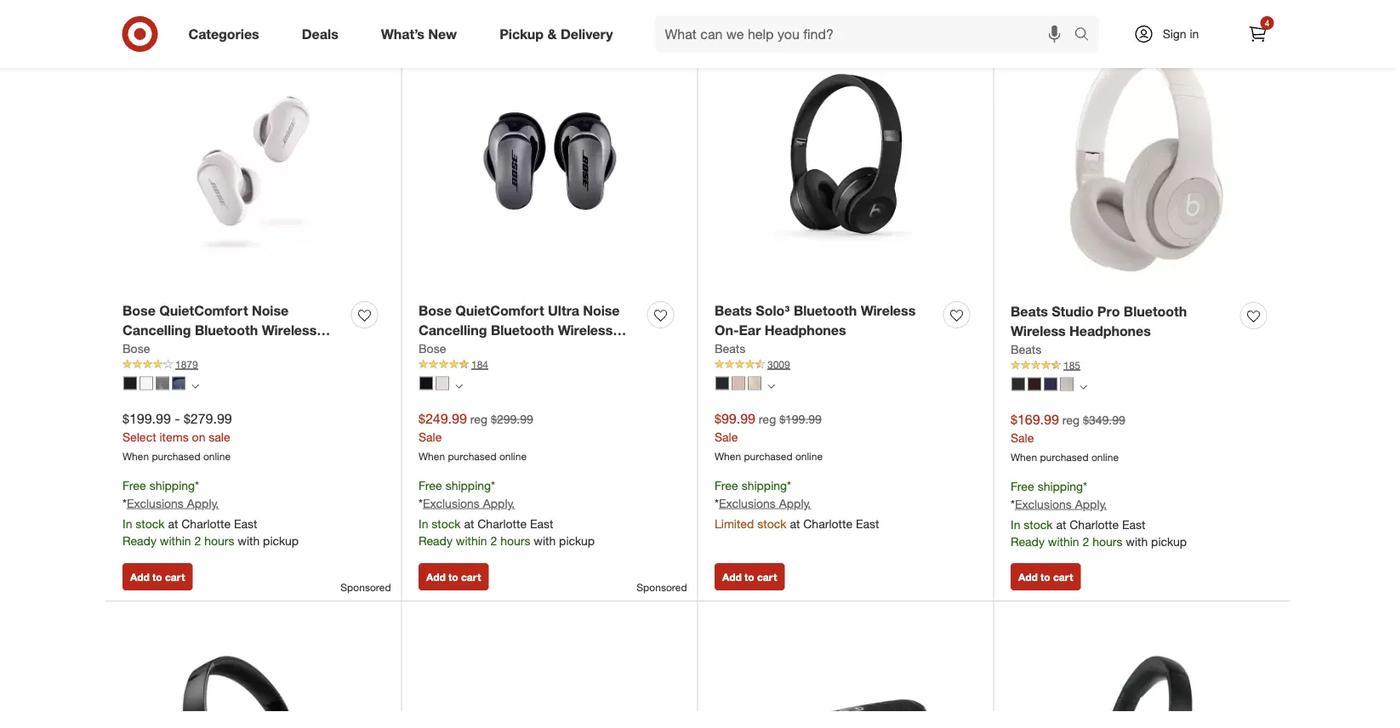 Task type: vqa. For each thing, say whether or not it's contained in the screenshot.
Bicycle Standard Playing Cards's Cards
no



Task type: locate. For each thing, give the bounding box(es) containing it.
black image for $199.99
[[123, 376, 137, 390]]

beats
[[715, 302, 752, 319], [1011, 303, 1048, 320], [715, 341, 746, 356], [1011, 342, 1042, 357]]

2 horizontal spatial reg
[[1062, 413, 1080, 427]]

exclusions apply. link
[[127, 496, 219, 510], [423, 496, 515, 510], [719, 496, 811, 510], [1015, 496, 1107, 511]]

$199.99 inside $99.99 reg $199.99 sale when purchased online
[[779, 412, 822, 427]]

pickup for $299.99
[[559, 533, 595, 548]]

stock
[[136, 516, 165, 531], [432, 516, 461, 531], [758, 516, 787, 531], [1024, 517, 1053, 532]]

online
[[203, 450, 231, 463], [499, 450, 527, 463], [795, 450, 823, 463], [1092, 451, 1119, 463]]

2 bose link from the left
[[419, 340, 446, 357]]

free
[[123, 478, 146, 493], [419, 478, 442, 493], [715, 478, 738, 493], [1011, 479, 1034, 494]]

add to cart
[[130, 570, 185, 583], [426, 570, 481, 583], [722, 570, 777, 583], [1018, 570, 1073, 583]]

2
[[194, 533, 201, 548], [490, 533, 497, 548], [1083, 534, 1089, 549]]

wireless down ultra
[[558, 322, 613, 339]]

quietcomfort
[[159, 302, 248, 319], [455, 302, 544, 319]]

at inside "free shipping * * exclusions apply. limited stock at  charlotte east"
[[790, 516, 800, 531]]

wireless inside beats solo³ bluetooth wireless on-ear headphones
[[861, 302, 916, 319]]

reg right $99.99 in the right bottom of the page
[[759, 412, 776, 427]]

to for $199.99
[[152, 570, 162, 583]]

search button
[[1067, 15, 1107, 56]]

3 to from the left
[[745, 570, 754, 583]]

wireless up '3009' link
[[861, 302, 916, 319]]

beats studio pro bluetooth wireless headphones
[[1011, 303, 1187, 339]]

bluetooth
[[794, 302, 857, 319], [1124, 303, 1187, 320], [195, 322, 258, 339], [491, 322, 554, 339]]

cancelling
[[123, 322, 191, 339], [419, 322, 487, 339]]

beats studio pro bluetooth wireless headphones image
[[1011, 29, 1274, 292], [1011, 29, 1274, 292]]

in for $199.99
[[123, 516, 132, 531]]

bose for bose quietcomfort noise cancelling bluetooth wireless earbuds ii
[[123, 302, 156, 319]]

white image for bose quietcomfort ultra noise cancelling bluetooth wireless earbuds
[[436, 376, 449, 390]]

at
[[168, 516, 178, 531], [464, 516, 474, 531], [790, 516, 800, 531], [1056, 517, 1066, 532]]

0 horizontal spatial ready
[[123, 533, 156, 548]]

sign in
[[1163, 26, 1199, 41]]

bose quietcomfort ultra noise cancelling bluetooth wireless earbuds image
[[419, 29, 681, 291], [419, 29, 681, 291]]

apply. down on
[[187, 496, 219, 510]]

1 sponsored from the left
[[341, 581, 391, 594]]

bose quietcomfort 45 wireless bluetooth noise-cancelling headphones image
[[123, 618, 385, 712], [123, 618, 385, 712]]

free down select
[[123, 478, 146, 493]]

exclusions for exclusions apply. link underneath "items"
[[127, 496, 184, 510]]

0 horizontal spatial quietcomfort
[[159, 302, 248, 319]]

when inside $249.99 reg $299.99 sale when purchased online
[[419, 450, 445, 463]]

apply.
[[187, 496, 219, 510], [483, 496, 515, 510], [779, 496, 811, 510], [1075, 496, 1107, 511]]

2 add to cart from the left
[[426, 570, 481, 583]]

sale down $169.99
[[1011, 430, 1034, 445]]

4 add to cart button from the left
[[1011, 563, 1081, 590]]

0 horizontal spatial noise
[[252, 302, 289, 319]]

online down $299.99
[[499, 450, 527, 463]]

bose
[[123, 302, 156, 319], [419, 302, 452, 319], [123, 341, 150, 356], [419, 341, 446, 356]]

purchased for $99.99
[[744, 450, 793, 463]]

184 link
[[419, 357, 681, 372]]

reg for $99.99
[[759, 412, 776, 427]]

apply. down $249.99 reg $299.99 sale when purchased online
[[483, 496, 515, 510]]

0 horizontal spatial 2
[[194, 533, 201, 548]]

2 earbuds from the left
[[419, 341, 473, 358]]

beats link down on-
[[715, 340, 746, 357]]

in
[[1190, 26, 1199, 41]]

reg left $349.99
[[1062, 413, 1080, 427]]

all colors image for $349.99
[[1080, 384, 1087, 391]]

all colors element right sandstone image
[[1080, 381, 1087, 391]]

black image
[[123, 376, 137, 390], [419, 376, 433, 390], [716, 376, 729, 390], [1012, 377, 1025, 391]]

exclusions inside "free shipping * * exclusions apply. limited stock at  charlotte east"
[[719, 496, 776, 510]]

3 add to cart from the left
[[722, 570, 777, 583]]

1 horizontal spatial headphones
[[1070, 323, 1151, 339]]

$199.99
[[123, 410, 171, 427], [779, 412, 822, 427]]

cancelling inside bose quietcomfort ultra noise cancelling bluetooth wireless earbuds
[[419, 322, 487, 339]]

all colors element for $299.99
[[455, 380, 463, 390]]

new
[[428, 26, 457, 42]]

bose link for bose quietcomfort ultra noise cancelling bluetooth wireless earbuds
[[419, 340, 446, 357]]

$279.99
[[184, 410, 232, 427]]

purchased down $169.99
[[1040, 451, 1089, 463]]

1 earbuds from the left
[[123, 341, 177, 358]]

add to cart button for $99.99
[[715, 563, 785, 590]]

online inside $169.99 reg $349.99 sale when purchased online
[[1092, 451, 1119, 463]]

1 horizontal spatial ready
[[419, 533, 453, 548]]

all colors image for $249.99
[[455, 383, 463, 390]]

purchased inside $99.99 reg $199.99 sale when purchased online
[[744, 450, 793, 463]]

bluetooth right solo³
[[794, 302, 857, 319]]

quietcomfort inside bose quietcomfort ultra noise cancelling bluetooth wireless earbuds
[[455, 302, 544, 319]]

1 all colors image from the left
[[455, 383, 463, 390]]

what's new link
[[367, 15, 478, 53]]

2 quietcomfort from the left
[[455, 302, 544, 319]]

at for exclusions apply. link over limited
[[790, 516, 800, 531]]

4 add from the left
[[1018, 570, 1038, 583]]

free shipping * * exclusions apply. in stock at  charlotte east ready within 2 hours with pickup down $169.99 reg $349.99 sale when purchased online
[[1011, 479, 1187, 549]]

cart
[[165, 570, 185, 583], [461, 570, 481, 583], [757, 570, 777, 583], [1053, 570, 1073, 583]]

0 horizontal spatial with
[[238, 533, 260, 548]]

all colors element for $279.99
[[191, 380, 199, 390]]

0 horizontal spatial white image
[[140, 376, 153, 390]]

1 horizontal spatial all colors image
[[767, 383, 775, 390]]

when for $99.99
[[715, 450, 741, 463]]

when inside $199.99 - $279.99 select items on sale when purchased online
[[123, 450, 149, 463]]

0 horizontal spatial headphones
[[765, 322, 846, 339]]

1 cancelling from the left
[[123, 322, 191, 339]]

free inside "free shipping * * exclusions apply. limited stock at  charlotte east"
[[715, 478, 738, 493]]

0 horizontal spatial all colors image
[[455, 383, 463, 390]]

1 add from the left
[[130, 570, 150, 583]]

-
[[175, 410, 180, 427]]

stock for exclusions apply. link underneath $169.99 reg $349.99 sale when purchased online
[[1024, 517, 1053, 532]]

1 horizontal spatial hours
[[500, 533, 530, 548]]

sale
[[419, 429, 442, 444], [715, 429, 738, 444], [1011, 430, 1034, 445]]

bose link
[[123, 340, 150, 357], [419, 340, 446, 357]]

ultra
[[548, 302, 579, 319]]

all colors image
[[455, 383, 463, 390], [767, 383, 775, 390]]

headphones down 'pro'
[[1070, 323, 1151, 339]]

east for exclusions apply. link underneath $169.99 reg $349.99 sale when purchased online
[[1122, 517, 1146, 532]]

cart for $249.99
[[461, 570, 481, 583]]

to for $249.99
[[448, 570, 458, 583]]

east inside "free shipping * * exclusions apply. limited stock at  charlotte east"
[[856, 516, 879, 531]]

1 quietcomfort from the left
[[159, 302, 248, 319]]

0 horizontal spatial hours
[[204, 533, 234, 548]]

0 horizontal spatial free shipping * * exclusions apply. in stock at  charlotte east ready within 2 hours with pickup
[[123, 478, 299, 548]]

white image up $249.99
[[436, 376, 449, 390]]

quietcomfort inside the bose quietcomfort noise cancelling bluetooth wireless earbuds ii
[[159, 302, 248, 319]]

online inside $99.99 reg $199.99 sale when purchased online
[[795, 450, 823, 463]]

apply. for exclusions apply. link underneath $169.99 reg $349.99 sale when purchased online
[[1075, 496, 1107, 511]]

deep brown image
[[1028, 377, 1041, 391]]

when
[[123, 450, 149, 463], [419, 450, 445, 463], [715, 450, 741, 463], [1011, 451, 1037, 463]]

at for exclusions apply. link below $249.99 reg $299.99 sale when purchased online
[[464, 516, 474, 531]]

$199.99 down 3009
[[779, 412, 822, 427]]

noise
[[252, 302, 289, 319], [583, 302, 620, 319]]

2 sponsored from the left
[[637, 581, 687, 594]]

black image up $249.99
[[419, 376, 433, 390]]

bluetooth up the 1879 link
[[195, 322, 258, 339]]

pickup
[[263, 533, 299, 548], [559, 533, 595, 548], [1151, 534, 1187, 549]]

$199.99 inside $199.99 - $279.99 select items on sale when purchased online
[[123, 410, 171, 427]]

charlotte inside "free shipping * * exclusions apply. limited stock at  charlotte east"
[[803, 516, 853, 531]]

1 horizontal spatial beats link
[[1011, 341, 1042, 358]]

*
[[195, 478, 199, 493], [491, 478, 495, 493], [787, 478, 791, 493], [1083, 479, 1087, 494], [123, 496, 127, 510], [419, 496, 423, 510], [715, 496, 719, 510], [1011, 496, 1015, 511]]

purchased down "items"
[[152, 450, 200, 463]]

gold image
[[748, 376, 762, 390]]

cancelling inside the bose quietcomfort noise cancelling bluetooth wireless earbuds ii
[[123, 322, 191, 339]]

charlotte for exclusions apply. link underneath $169.99 reg $349.99 sale when purchased online
[[1070, 517, 1119, 532]]

2 horizontal spatial 2
[[1083, 534, 1089, 549]]

bose for bose link related to bose quietcomfort ultra noise cancelling bluetooth wireless earbuds
[[419, 341, 446, 356]]

$169.99 reg $349.99 sale when purchased online
[[1011, 411, 1125, 463]]

2 noise from the left
[[583, 302, 620, 319]]

purchased down $99.99 in the right bottom of the page
[[744, 450, 793, 463]]

0 horizontal spatial reg
[[470, 412, 488, 427]]

what's new
[[381, 26, 457, 42]]

purchased inside $199.99 - $279.99 select items on sale when purchased online
[[152, 450, 200, 463]]

white image for bose quietcomfort noise cancelling bluetooth wireless earbuds ii
[[140, 376, 153, 390]]

0 horizontal spatial $199.99
[[123, 410, 171, 427]]

search
[[1067, 27, 1107, 44]]

white image left gray image
[[140, 376, 153, 390]]

free shipping * * exclusions apply. in stock at  charlotte east ready within 2 hours with pickup
[[123, 478, 299, 548], [419, 478, 595, 548], [1011, 479, 1187, 549]]

1 bose link from the left
[[123, 340, 150, 357]]

beats link up deep brown icon
[[1011, 341, 1042, 358]]

1 horizontal spatial in
[[419, 516, 428, 531]]

0 horizontal spatial bose link
[[123, 340, 150, 357]]

when down $99.99 in the right bottom of the page
[[715, 450, 741, 463]]

1 noise from the left
[[252, 302, 289, 319]]

all colors element right blue image
[[191, 380, 199, 390]]

2 to from the left
[[448, 570, 458, 583]]

all colors image right sandstone image
[[1080, 384, 1087, 391]]

ready for $199.99
[[123, 533, 156, 548]]

2 white image from the left
[[436, 376, 449, 390]]

cancelling up ii
[[123, 322, 191, 339]]

reg for $169.99
[[1062, 413, 1080, 427]]

0 horizontal spatial all colors image
[[191, 383, 199, 390]]

free up limited
[[715, 478, 738, 493]]

1 horizontal spatial pickup
[[559, 533, 595, 548]]

in
[[123, 516, 132, 531], [419, 516, 428, 531], [1011, 517, 1021, 532]]

beats solo³ bluetooth wireless on-ear headphones image
[[715, 29, 977, 291], [715, 29, 977, 291]]

apply. inside "free shipping * * exclusions apply. limited stock at  charlotte east"
[[779, 496, 811, 510]]

2 horizontal spatial in
[[1011, 517, 1021, 532]]

hours for $279.99
[[204, 533, 234, 548]]

all colors image
[[191, 383, 199, 390], [1080, 384, 1087, 391]]

stock inside "free shipping * * exclusions apply. limited stock at  charlotte east"
[[758, 516, 787, 531]]

2 horizontal spatial pickup
[[1151, 534, 1187, 549]]

1 cart from the left
[[165, 570, 185, 583]]

beats link
[[715, 340, 746, 357], [1011, 341, 1042, 358]]

1 horizontal spatial earbuds
[[419, 341, 473, 358]]

charlotte
[[181, 516, 231, 531], [478, 516, 527, 531], [803, 516, 853, 531], [1070, 517, 1119, 532]]

2 add from the left
[[426, 570, 446, 583]]

cart for $99.99
[[757, 570, 777, 583]]

sony wh-1000xm4 noise canceling overhead bluetooth wireless headphones image
[[1011, 618, 1274, 712], [1011, 618, 1274, 712]]

exclusions down $169.99 reg $349.99 sale when purchased online
[[1015, 496, 1072, 511]]

4
[[1265, 17, 1270, 28]]

pickup & delivery
[[500, 26, 613, 42]]

add
[[130, 570, 150, 583], [426, 570, 446, 583], [722, 570, 742, 583], [1018, 570, 1038, 583]]

black image left gray image
[[123, 376, 137, 390]]

headphones
[[765, 322, 846, 339], [1070, 323, 1151, 339]]

with
[[238, 533, 260, 548], [534, 533, 556, 548], [1126, 534, 1148, 549]]

beats solo³ bluetooth wireless on-ear headphones
[[715, 302, 916, 339]]

1 horizontal spatial 2
[[490, 533, 497, 548]]

1 horizontal spatial $199.99
[[779, 412, 822, 427]]

shipping down $249.99 reg $299.99 sale when purchased online
[[446, 478, 491, 493]]

navy image
[[1044, 377, 1058, 391]]

black image left deep brown icon
[[1012, 377, 1025, 391]]

black image left rose gold image
[[716, 376, 729, 390]]

stock for exclusions apply. link over limited
[[758, 516, 787, 531]]

all colors image right blue image
[[191, 383, 199, 390]]

shipping up limited
[[742, 478, 787, 493]]

exclusions apply. link up limited
[[719, 496, 811, 510]]

3 cart from the left
[[757, 570, 777, 583]]

add to cart button for $249.99
[[419, 563, 489, 590]]

1 horizontal spatial with
[[534, 533, 556, 548]]

bose quietcomfort ultra noise cancelling bluetooth wireless earbuds
[[419, 302, 620, 358]]

to
[[152, 570, 162, 583], [448, 570, 458, 583], [745, 570, 754, 583], [1041, 570, 1050, 583]]

2 horizontal spatial sale
[[1011, 430, 1034, 445]]

sponsored
[[341, 581, 391, 594], [637, 581, 687, 594]]

0 horizontal spatial sponsored
[[341, 581, 391, 594]]

earbuds
[[123, 341, 177, 358], [419, 341, 473, 358]]

on
[[192, 429, 205, 444]]

free shipping * * exclusions apply. in stock at  charlotte east ready within 2 hours with pickup down sale
[[123, 478, 299, 548]]

when down $249.99
[[419, 450, 445, 463]]

sale down $249.99
[[419, 429, 442, 444]]

bose link up $249.99
[[419, 340, 446, 357]]

sale inside $99.99 reg $199.99 sale when purchased online
[[715, 429, 738, 444]]

pickup for $279.99
[[263, 533, 299, 548]]

online up "free shipping * * exclusions apply. limited stock at  charlotte east"
[[795, 450, 823, 463]]

within
[[160, 533, 191, 548], [456, 533, 487, 548], [1048, 534, 1079, 549]]

headphones inside beats studio pro bluetooth wireless headphones
[[1070, 323, 1151, 339]]

earbuds up $249.99
[[419, 341, 473, 358]]

2 add to cart button from the left
[[419, 563, 489, 590]]

studio
[[1052, 303, 1094, 320]]

184
[[471, 358, 488, 371]]

1 to from the left
[[152, 570, 162, 583]]

shipping down $169.99 reg $349.99 sale when purchased online
[[1038, 479, 1083, 494]]

east
[[234, 516, 257, 531], [530, 516, 553, 531], [856, 516, 879, 531], [1122, 517, 1146, 532]]

ready
[[123, 533, 156, 548], [419, 533, 453, 548], [1011, 534, 1045, 549]]

exclusions for exclusions apply. link over limited
[[719, 496, 776, 510]]

limited
[[715, 516, 754, 531]]

noise inside the bose quietcomfort noise cancelling bluetooth wireless earbuds ii
[[252, 302, 289, 319]]

online down $349.99
[[1092, 451, 1119, 463]]

bose link left ii
[[123, 340, 150, 357]]

4 to from the left
[[1041, 570, 1050, 583]]

reg left $299.99
[[470, 412, 488, 427]]

free shipping * * exclusions apply. in stock at  charlotte east ready within 2 hours with pickup for $299.99
[[419, 478, 595, 548]]

bluetooth up 184 link
[[491, 322, 554, 339]]

1 horizontal spatial reg
[[759, 412, 776, 427]]

1 horizontal spatial all colors image
[[1080, 384, 1087, 391]]

sale down $99.99 in the right bottom of the page
[[715, 429, 738, 444]]

online down sale
[[203, 450, 231, 463]]

add for $249.99
[[426, 570, 446, 583]]

exclusions down select
[[127, 496, 184, 510]]

0 horizontal spatial earbuds
[[123, 341, 177, 358]]

3 add to cart button from the left
[[715, 563, 785, 590]]

beats left 'studio'
[[1011, 303, 1048, 320]]

free down $169.99 reg $349.99 sale when purchased online
[[1011, 479, 1034, 494]]

exclusions up limited
[[719, 496, 776, 510]]

1 horizontal spatial quietcomfort
[[455, 302, 544, 319]]

sign in link
[[1119, 15, 1226, 53]]

0 horizontal spatial in
[[123, 516, 132, 531]]

headphones down solo³
[[765, 322, 846, 339]]

exclusions down $249.99 reg $299.99 sale when purchased online
[[423, 496, 480, 510]]

quietcomfort up ii
[[159, 302, 248, 319]]

bose quietcomfort noise cancelling bluetooth wireless earbuds ii image
[[123, 29, 385, 291], [123, 29, 385, 291]]

reg inside $249.99 reg $299.99 sale when purchased online
[[470, 412, 488, 427]]

all colors image right gold icon
[[767, 383, 775, 390]]

solo³
[[756, 302, 790, 319]]

add to cart button
[[123, 563, 193, 590], [419, 563, 489, 590], [715, 563, 785, 590], [1011, 563, 1081, 590]]

2 cart from the left
[[461, 570, 481, 583]]

ii
[[181, 341, 189, 358]]

0 horizontal spatial pickup
[[263, 533, 299, 548]]

2 for $299.99
[[490, 533, 497, 548]]

3 add from the left
[[722, 570, 742, 583]]

gray image
[[156, 376, 169, 390]]

earbuds inside bose quietcomfort ultra noise cancelling bluetooth wireless earbuds
[[419, 341, 473, 358]]

earbuds left ii
[[123, 341, 177, 358]]

online inside $249.99 reg $299.99 sale when purchased online
[[499, 450, 527, 463]]

sale inside $169.99 reg $349.99 sale when purchased online
[[1011, 430, 1034, 445]]

1 horizontal spatial white image
[[436, 376, 449, 390]]

deals link
[[287, 15, 360, 53]]

apply. down $169.99 reg $349.99 sale when purchased online
[[1075, 496, 1107, 511]]

1 add to cart from the left
[[130, 570, 185, 583]]

all colors element
[[191, 380, 199, 390], [455, 380, 463, 390], [767, 380, 775, 390], [1080, 381, 1087, 391]]

1 horizontal spatial free shipping * * exclusions apply. in stock at  charlotte east ready within 2 hours with pickup
[[419, 478, 595, 548]]

hours
[[204, 533, 234, 548], [500, 533, 530, 548], [1093, 534, 1123, 549]]

add to cart for $99.99
[[722, 570, 777, 583]]

1 white image from the left
[[140, 376, 153, 390]]

1 horizontal spatial noise
[[583, 302, 620, 319]]

stock for exclusions apply. link underneath "items"
[[136, 516, 165, 531]]

bose inside the bose quietcomfort noise cancelling bluetooth wireless earbuds ii
[[123, 302, 156, 319]]

all colors element for $199.99
[[767, 380, 775, 390]]

1 horizontal spatial sale
[[715, 429, 738, 444]]

bose inside bose quietcomfort ultra noise cancelling bluetooth wireless earbuds
[[419, 302, 452, 319]]

bluetooth inside the bose quietcomfort noise cancelling bluetooth wireless earbuds ii
[[195, 322, 258, 339]]

1 add to cart button from the left
[[123, 563, 193, 590]]

purchased
[[152, 450, 200, 463], [448, 450, 497, 463], [744, 450, 793, 463], [1040, 451, 1089, 463]]

bluetooth inside beats solo³ bluetooth wireless on-ear headphones
[[794, 302, 857, 319]]

wireless up the 1879 link
[[262, 322, 317, 339]]

all colors image up $249.99
[[455, 383, 463, 390]]

all colors image for $279.99
[[191, 383, 199, 390]]

charlotte for exclusions apply. link over limited
[[803, 516, 853, 531]]

0 horizontal spatial beats link
[[715, 340, 746, 357]]

wireless
[[861, 302, 916, 319], [262, 322, 317, 339], [558, 322, 613, 339], [1011, 323, 1066, 339]]

apply. down $99.99 reg $199.99 sale when purchased online
[[779, 496, 811, 510]]

when down $169.99
[[1011, 451, 1037, 463]]

when down select
[[123, 450, 149, 463]]

noise right ultra
[[583, 302, 620, 319]]

$169.99
[[1011, 411, 1059, 428]]

cancelling up 184
[[419, 322, 487, 339]]

purchased down $249.99
[[448, 450, 497, 463]]

2 cancelling from the left
[[419, 322, 487, 339]]

stock for exclusions apply. link below $249.99 reg $299.99 sale when purchased online
[[432, 516, 461, 531]]

ear
[[739, 322, 761, 339]]

online for $249.99
[[499, 450, 527, 463]]

shipping
[[149, 478, 195, 493], [446, 478, 491, 493], [742, 478, 787, 493], [1038, 479, 1083, 494]]

cart for $199.99
[[165, 570, 185, 583]]

east for exclusions apply. link underneath "items"
[[234, 516, 257, 531]]

beats up on-
[[715, 302, 752, 319]]

0 horizontal spatial cancelling
[[123, 322, 191, 339]]

black image for $99.99
[[716, 376, 729, 390]]

$249.99
[[419, 410, 467, 427]]

free shipping * * exclusions apply. in stock at  charlotte east ready within 2 hours with pickup down $249.99 reg $299.99 sale when purchased online
[[419, 478, 595, 548]]

1 horizontal spatial bose link
[[419, 340, 446, 357]]

wireless down 'studio'
[[1011, 323, 1066, 339]]

1 horizontal spatial sponsored
[[637, 581, 687, 594]]

shipping inside "free shipping * * exclusions apply. limited stock at  charlotte east"
[[742, 478, 787, 493]]

$199.99 up select
[[123, 410, 171, 427]]

purchased inside $169.99 reg $349.99 sale when purchased online
[[1040, 451, 1089, 463]]

2 all colors image from the left
[[767, 383, 775, 390]]

purchased inside $249.99 reg $299.99 sale when purchased online
[[448, 450, 497, 463]]

jbl charge 5 portable bluetooth waterproof speaker image
[[715, 618, 977, 712], [715, 618, 977, 712]]

quietcomfort up 184
[[455, 302, 544, 319]]

1879 link
[[123, 357, 385, 372]]

purchased for $249.99
[[448, 450, 497, 463]]

1 horizontal spatial within
[[456, 533, 487, 548]]

when inside $169.99 reg $349.99 sale when purchased online
[[1011, 451, 1037, 463]]

bluetooth right 'pro'
[[1124, 303, 1187, 320]]

all colors element up $249.99
[[455, 380, 463, 390]]

4 cart from the left
[[1053, 570, 1073, 583]]

exclusions
[[127, 496, 184, 510], [423, 496, 480, 510], [719, 496, 776, 510], [1015, 496, 1072, 511]]

all colors element right gold icon
[[767, 380, 775, 390]]

reg
[[470, 412, 488, 427], [759, 412, 776, 427], [1062, 413, 1080, 427]]

white image
[[140, 376, 153, 390], [436, 376, 449, 390]]

0 horizontal spatial sale
[[419, 429, 442, 444]]

beats down on-
[[715, 341, 746, 356]]

1 horizontal spatial cancelling
[[419, 322, 487, 339]]

noise up the 1879 link
[[252, 302, 289, 319]]

sale inside $249.99 reg $299.99 sale when purchased online
[[419, 429, 442, 444]]

when inside $99.99 reg $199.99 sale when purchased online
[[715, 450, 741, 463]]

reg inside $169.99 reg $349.99 sale when purchased online
[[1062, 413, 1080, 427]]

bose for bose quietcomfort noise cancelling bluetooth wireless earbuds ii's bose link
[[123, 341, 150, 356]]

0 horizontal spatial within
[[160, 533, 191, 548]]

add to cart for $199.99
[[130, 570, 185, 583]]

4 add to cart from the left
[[1018, 570, 1073, 583]]

reg inside $99.99 reg $199.99 sale when purchased online
[[759, 412, 776, 427]]



Task type: describe. For each thing, give the bounding box(es) containing it.
beats link for wireless
[[1011, 341, 1042, 358]]

ready for $249.99
[[419, 533, 453, 548]]

online inside $199.99 - $279.99 select items on sale when purchased online
[[203, 450, 231, 463]]

noise inside bose quietcomfort ultra noise cancelling bluetooth wireless earbuds
[[583, 302, 620, 319]]

sale
[[209, 429, 230, 444]]

within for $249.99
[[456, 533, 487, 548]]

at for exclusions apply. link underneath "items"
[[168, 516, 178, 531]]

add for $169.99
[[1018, 570, 1038, 583]]

exclusions apply. link down $249.99 reg $299.99 sale when purchased online
[[423, 496, 515, 510]]

black image for $169.99
[[1012, 377, 1025, 391]]

categories link
[[174, 15, 281, 53]]

apply. for exclusions apply. link underneath "items"
[[187, 496, 219, 510]]

pro
[[1097, 303, 1120, 320]]

headphones inside beats solo³ bluetooth wireless on-ear headphones
[[765, 322, 846, 339]]

exclusions for exclusions apply. link below $249.99 reg $299.99 sale when purchased online
[[423, 496, 480, 510]]

in for $249.99
[[419, 516, 428, 531]]

sponsored for $299.99
[[637, 581, 687, 594]]

at for exclusions apply. link underneath $169.99 reg $349.99 sale when purchased online
[[1056, 517, 1066, 532]]

add to cart button for $199.99
[[123, 563, 193, 590]]

apply. for exclusions apply. link over limited
[[779, 496, 811, 510]]

all colors image for $99.99
[[767, 383, 775, 390]]

free shipping * * exclusions apply. limited stock at  charlotte east
[[715, 478, 879, 531]]

3009 link
[[715, 357, 977, 372]]

beats inside beats solo³ bluetooth wireless on-ear headphones
[[715, 302, 752, 319]]

purchased for $169.99
[[1040, 451, 1089, 463]]

sale for $249.99
[[419, 429, 442, 444]]

beats studio pro bluetooth wireless headphones link
[[1011, 302, 1234, 341]]

bluetooth inside bose quietcomfort ultra noise cancelling bluetooth wireless earbuds
[[491, 322, 554, 339]]

select
[[123, 429, 156, 444]]

when for $249.99
[[419, 450, 445, 463]]

charlotte for exclusions apply. link below $249.99 reg $299.99 sale when purchased online
[[478, 516, 527, 531]]

$99.99 reg $199.99 sale when purchased online
[[715, 410, 823, 463]]

sale for $99.99
[[715, 429, 738, 444]]

quietcomfort for cancelling
[[455, 302, 544, 319]]

rose gold image
[[732, 376, 745, 390]]

$299.99
[[491, 412, 533, 427]]

earbuds inside the bose quietcomfort noise cancelling bluetooth wireless earbuds ii
[[123, 341, 177, 358]]

add to cart for $169.99
[[1018, 570, 1073, 583]]

quietcomfort for bluetooth
[[159, 302, 248, 319]]

all colors element for $349.99
[[1080, 381, 1087, 391]]

2 horizontal spatial ready
[[1011, 534, 1045, 549]]

beats link for on-
[[715, 340, 746, 357]]

black image for $249.99
[[419, 376, 433, 390]]

sandstone image
[[1060, 377, 1074, 391]]

&
[[548, 26, 557, 42]]

What can we help you find? suggestions appear below search field
[[655, 15, 1078, 53]]

bose quietcomfort noise cancelling bluetooth wireless earbuds ii link
[[123, 301, 345, 358]]

beats up deep brown icon
[[1011, 342, 1042, 357]]

free shipping * * exclusions apply. in stock at  charlotte east ready within 2 hours with pickup for $279.99
[[123, 478, 299, 548]]

$99.99
[[715, 410, 755, 427]]

185 link
[[1011, 358, 1274, 373]]

4 link
[[1239, 15, 1277, 53]]

exclusions apply. link down $169.99 reg $349.99 sale when purchased online
[[1015, 496, 1107, 511]]

bose for bose quietcomfort ultra noise cancelling bluetooth wireless earbuds
[[419, 302, 452, 319]]

$349.99
[[1083, 413, 1125, 427]]

to for $99.99
[[745, 570, 754, 583]]

wireless inside the bose quietcomfort noise cancelling bluetooth wireless earbuds ii
[[262, 322, 317, 339]]

east for exclusions apply. link over limited
[[856, 516, 879, 531]]

within for $199.99
[[160, 533, 191, 548]]

what's
[[381, 26, 425, 42]]

free down $249.99 reg $299.99 sale when purchased online
[[419, 478, 442, 493]]

east for exclusions apply. link below $249.99 reg $299.99 sale when purchased online
[[530, 516, 553, 531]]

with for $279.99
[[238, 533, 260, 548]]

2 horizontal spatial hours
[[1093, 534, 1123, 549]]

online for $169.99
[[1092, 451, 1119, 463]]

185
[[1064, 359, 1081, 372]]

delivery
[[561, 26, 613, 42]]

online for $99.99
[[795, 450, 823, 463]]

pickup & delivery link
[[485, 15, 634, 53]]

on-
[[715, 322, 739, 339]]

wireless inside bose quietcomfort ultra noise cancelling bluetooth wireless earbuds
[[558, 322, 613, 339]]

$249.99 reg $299.99 sale when purchased online
[[419, 410, 533, 463]]

reg for $249.99
[[470, 412, 488, 427]]

exclusions for exclusions apply. link underneath $169.99 reg $349.99 sale when purchased online
[[1015, 496, 1072, 511]]

2 horizontal spatial with
[[1126, 534, 1148, 549]]

items
[[160, 429, 189, 444]]

pickup
[[500, 26, 544, 42]]

add to cart for $249.99
[[426, 570, 481, 583]]

$199.99 - $279.99 select items on sale when purchased online
[[123, 410, 232, 463]]

beats inside beats studio pro bluetooth wireless headphones
[[1011, 303, 1048, 320]]

bose link for bose quietcomfort noise cancelling bluetooth wireless earbuds ii
[[123, 340, 150, 357]]

blue image
[[172, 376, 185, 390]]

categories
[[188, 26, 259, 42]]

charlotte for exclusions apply. link underneath "items"
[[181, 516, 231, 531]]

add to cart button for $169.99
[[1011, 563, 1081, 590]]

sign
[[1163, 26, 1187, 41]]

add for $199.99
[[130, 570, 150, 583]]

sponsored for $279.99
[[341, 581, 391, 594]]

add for $99.99
[[722, 570, 742, 583]]

shipping down "items"
[[149, 478, 195, 493]]

2 for $279.99
[[194, 533, 201, 548]]

1879
[[175, 358, 198, 371]]

2 horizontal spatial free shipping * * exclusions apply. in stock at  charlotte east ready within 2 hours with pickup
[[1011, 479, 1187, 549]]

when for $169.99
[[1011, 451, 1037, 463]]

cart for $169.99
[[1053, 570, 1073, 583]]

3009
[[767, 358, 790, 371]]

bose quietcomfort noise cancelling bluetooth wireless earbuds ii
[[123, 302, 317, 358]]

deals
[[302, 26, 338, 42]]

beats solo³ bluetooth wireless on-ear headphones link
[[715, 301, 937, 340]]

hours for $299.99
[[500, 533, 530, 548]]

2 horizontal spatial within
[[1048, 534, 1079, 549]]

bluetooth inside beats studio pro bluetooth wireless headphones
[[1124, 303, 1187, 320]]

apply. for exclusions apply. link below $249.99 reg $299.99 sale when purchased online
[[483, 496, 515, 510]]

to for $169.99
[[1041, 570, 1050, 583]]

with for $299.99
[[534, 533, 556, 548]]

wireless inside beats studio pro bluetooth wireless headphones
[[1011, 323, 1066, 339]]

bose quietcomfort ultra noise cancelling bluetooth wireless earbuds link
[[419, 301, 641, 358]]

sale for $169.99
[[1011, 430, 1034, 445]]

exclusions apply. link down "items"
[[127, 496, 219, 510]]



